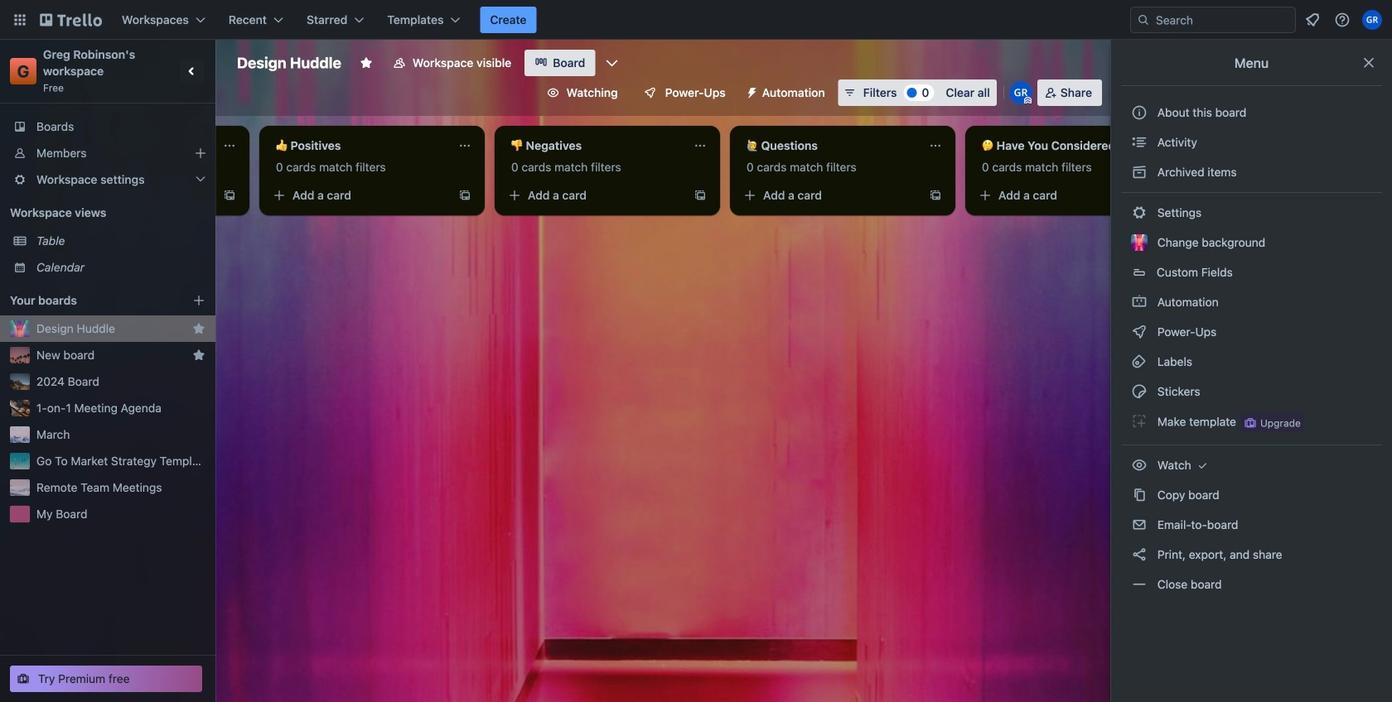 Task type: vqa. For each thing, say whether or not it's contained in the screenshot.
a inside You Are A Guest In This Workspace. To See Other Boards And Members In This Workspace, An Admin Must Ad
no



Task type: locate. For each thing, give the bounding box(es) containing it.
0 horizontal spatial greg robinson (gregrobinson96) image
[[1009, 81, 1032, 104]]

star or unstar board image
[[360, 56, 373, 70]]

customize views image
[[604, 55, 620, 71]]

1 vertical spatial starred icon image
[[192, 349, 206, 362]]

open information menu image
[[1334, 12, 1351, 28]]

0 horizontal spatial create from template… image
[[694, 189, 707, 202]]

0 vertical spatial starred icon image
[[192, 322, 206, 336]]

your boards with 8 items element
[[10, 291, 167, 311]]

None text field
[[501, 133, 687, 159]]

create from template… image
[[223, 189, 236, 202], [458, 189, 472, 202]]

1 horizontal spatial greg robinson (gregrobinson96) image
[[1362, 10, 1382, 30]]

1 vertical spatial greg robinson (gregrobinson96) image
[[1009, 81, 1032, 104]]

this member is an admin of this board. image
[[1024, 97, 1032, 104]]

1 horizontal spatial create from template… image
[[458, 189, 472, 202]]

greg robinson (gregrobinson96) image
[[1362, 10, 1382, 30], [1009, 81, 1032, 104]]

Board name text field
[[229, 50, 350, 76]]

sm image
[[1131, 134, 1148, 151], [1131, 164, 1148, 181], [1131, 294, 1148, 311], [1131, 457, 1148, 474], [1195, 457, 1211, 474], [1131, 577, 1148, 593]]

starred icon image
[[192, 322, 206, 336], [192, 349, 206, 362]]

0 horizontal spatial create from template… image
[[223, 189, 236, 202]]

1 starred icon image from the top
[[192, 322, 206, 336]]

None text field
[[31, 133, 216, 159], [266, 133, 452, 159], [31, 133, 216, 159], [266, 133, 452, 159]]

sm image
[[739, 80, 762, 103], [1131, 205, 1148, 221], [1131, 324, 1148, 341], [1131, 354, 1148, 370], [1131, 384, 1148, 400], [1131, 414, 1148, 430], [1131, 487, 1148, 504], [1131, 517, 1148, 534], [1131, 547, 1148, 564]]

Search field
[[1150, 8, 1295, 31]]

1 horizontal spatial create from template… image
[[929, 189, 942, 202]]

1 create from template… image from the left
[[223, 189, 236, 202]]

create from template… image
[[694, 189, 707, 202], [929, 189, 942, 202]]



Task type: describe. For each thing, give the bounding box(es) containing it.
2 create from template… image from the left
[[458, 189, 472, 202]]

primary element
[[0, 0, 1392, 40]]

search image
[[1137, 13, 1150, 27]]

2 starred icon image from the top
[[192, 349, 206, 362]]

0 vertical spatial greg robinson (gregrobinson96) image
[[1362, 10, 1382, 30]]

workspace navigation collapse icon image
[[181, 60, 204, 83]]

add board image
[[192, 294, 206, 307]]

back to home image
[[40, 7, 102, 33]]

0 notifications image
[[1303, 10, 1323, 30]]

1 create from template… image from the left
[[694, 189, 707, 202]]

2 create from template… image from the left
[[929, 189, 942, 202]]



